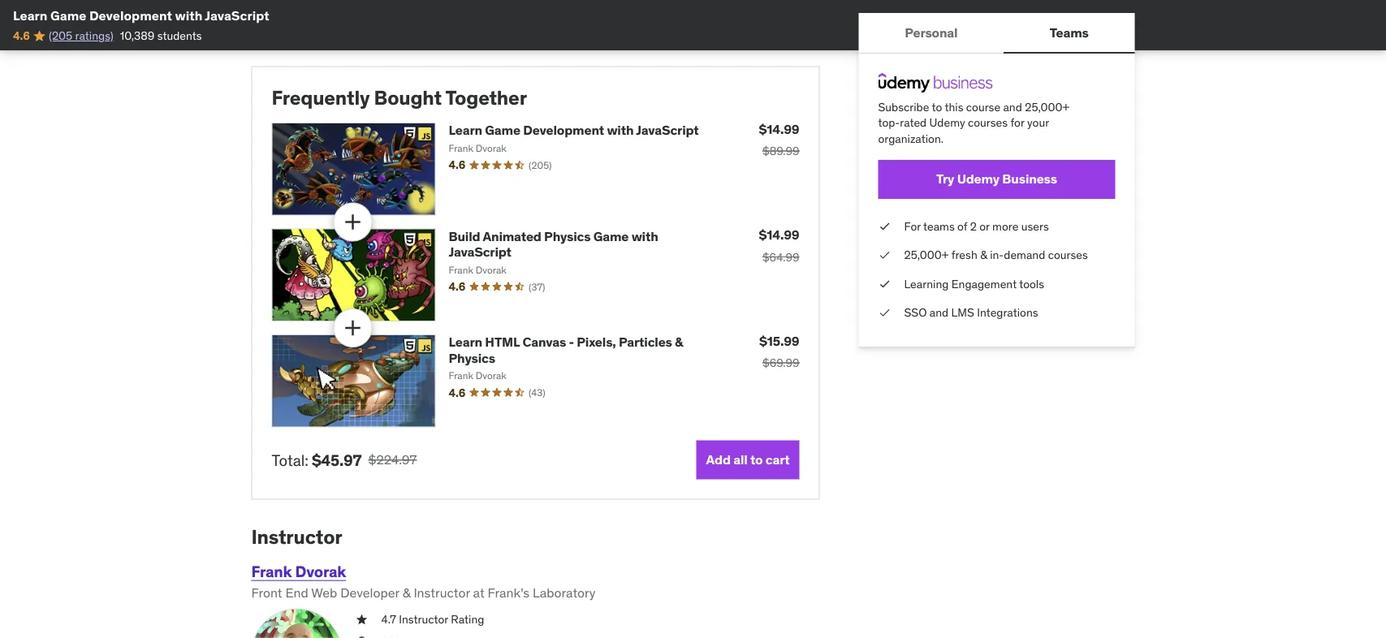 Task type: vqa. For each thing, say whether or not it's contained in the screenshot.
$16.99
no



Task type: describe. For each thing, give the bounding box(es) containing it.
frank inside the frank dvorak front end web developer & instructor at frank's laboratory
[[251, 562, 292, 581]]

$14.99 $64.99
[[759, 227, 800, 264]]

43 reviews element
[[529, 386, 546, 400]]

javascript for learn game development with javascript
[[205, 7, 269, 24]]

build animated physics game with javascript frank dvorak
[[449, 228, 658, 276]]

or
[[980, 219, 990, 233]]

xsmall image
[[878, 305, 891, 321]]

$64.99
[[763, 250, 800, 264]]

build
[[449, 228, 480, 245]]

10,389
[[120, 28, 155, 43]]

to inside subscribe to this course and 25,000+ top‑rated udemy courses for your organization.
[[932, 99, 942, 114]]

4.7
[[381, 612, 396, 627]]

xsmall image for learning
[[878, 276, 891, 292]]

course
[[966, 99, 1001, 114]]

ratings)
[[75, 28, 113, 43]]

web
[[311, 585, 337, 601]]

of
[[958, 219, 968, 233]]

fresh
[[952, 248, 978, 262]]

rating
[[451, 612, 484, 627]]

this
[[945, 99, 964, 114]]

learn game development with javascript
[[13, 7, 269, 24]]

sso and lms integrations
[[904, 305, 1038, 320]]

for
[[904, 219, 921, 233]]

all
[[734, 452, 748, 468]]

$14.99 $89.99
[[759, 121, 800, 158]]

4.6 for learn game development with javascript
[[449, 158, 465, 172]]

(205
[[49, 28, 72, 43]]

(205)
[[529, 159, 552, 171]]

1 horizontal spatial courses
[[1048, 248, 1088, 262]]

4.6 for build animated physics game with javascript
[[449, 279, 465, 294]]

learn game development with javascript link
[[449, 122, 699, 139]]

dvorak inside learn html canvas - pixels, particles & physics frank dvorak
[[476, 370, 507, 382]]

personal button
[[859, 13, 1004, 52]]

learn html canvas - pixels, particles & physics link
[[449, 334, 683, 366]]

subscribe
[[878, 99, 929, 114]]

$14.99 for learn game development with javascript
[[759, 121, 800, 137]]

frank dvorak link
[[251, 562, 346, 581]]

xsmall image for 25,000+
[[878, 247, 891, 263]]

total: $45.97 $224.97
[[272, 450, 417, 470]]

learn html canvas - pixels, particles & physics frank dvorak
[[449, 334, 683, 382]]

developer
[[340, 585, 399, 601]]

bought
[[374, 86, 442, 110]]

in-
[[990, 248, 1004, 262]]

0 vertical spatial instructor
[[251, 525, 342, 550]]

& for dvorak
[[403, 585, 411, 601]]

$14.99 for build animated physics game with javascript
[[759, 227, 800, 243]]

2 horizontal spatial &
[[980, 248, 987, 262]]

demand
[[1004, 248, 1046, 262]]

dvorak inside build animated physics game with javascript frank dvorak
[[476, 264, 507, 276]]

business
[[1003, 171, 1057, 187]]

0 horizontal spatial 25,000+
[[904, 248, 949, 262]]

dvorak inside the learn game development with javascript frank dvorak
[[476, 142, 507, 155]]

for teams of 2 or more users
[[904, 219, 1049, 233]]

physics inside learn html canvas - pixels, particles & physics frank dvorak
[[449, 349, 495, 366]]

-
[[569, 334, 574, 351]]

total:
[[272, 450, 309, 470]]

teams
[[1050, 24, 1089, 41]]

learn for learn game development with javascript frank dvorak
[[449, 122, 482, 139]]

engagement
[[952, 277, 1017, 291]]

learning engagement tools
[[904, 277, 1045, 291]]

add
[[706, 452, 731, 468]]

front
[[251, 585, 282, 601]]

2
[[970, 219, 977, 233]]

to inside button
[[750, 452, 763, 468]]

frank dvorak front end web developer & instructor at frank's laboratory
[[251, 562, 596, 601]]

add all to cart
[[706, 452, 790, 468]]

game for learn game development with javascript
[[50, 7, 86, 24]]

pixels,
[[577, 334, 616, 351]]

courses inside subscribe to this course and 25,000+ top‑rated udemy courses for your organization.
[[968, 115, 1008, 130]]

(37)
[[529, 280, 545, 293]]

users
[[1022, 219, 1049, 233]]

build animated physics game with javascript link
[[449, 228, 658, 260]]

students
[[157, 28, 202, 43]]

4.6 for learn html canvas - pixels, particles & physics
[[449, 385, 465, 400]]

frequently bought together
[[272, 86, 527, 110]]

organization.
[[878, 131, 944, 146]]

learn for learn game development with javascript
[[13, 7, 48, 24]]

tools
[[1020, 277, 1045, 291]]

frank's
[[488, 585, 530, 601]]

game for learn game development with javascript frank dvorak
[[485, 122, 521, 139]]

together
[[445, 86, 527, 110]]



Task type: locate. For each thing, give the bounding box(es) containing it.
teams
[[923, 219, 955, 233]]

$45.97
[[312, 450, 362, 470]]

xsmall image for 4.7
[[355, 612, 368, 628]]

learn inside learn html canvas - pixels, particles & physics frank dvorak
[[449, 334, 482, 351]]

$15.99
[[759, 333, 800, 349]]

1 vertical spatial development
[[523, 122, 604, 139]]

1 vertical spatial javascript
[[636, 122, 699, 139]]

tab list containing personal
[[859, 13, 1135, 54]]

1 horizontal spatial and
[[1003, 99, 1022, 114]]

try
[[936, 171, 955, 187]]

sso
[[904, 305, 927, 320]]

2 horizontal spatial javascript
[[636, 122, 699, 139]]

0 vertical spatial &
[[980, 248, 987, 262]]

$224.97
[[368, 452, 417, 468]]

udemy business image
[[878, 73, 993, 93]]

and right sso
[[930, 305, 949, 320]]

& left the in-
[[980, 248, 987, 262]]

& inside learn html canvas - pixels, particles & physics frank dvorak
[[675, 334, 683, 351]]

with inside the learn game development with javascript frank dvorak
[[607, 122, 634, 139]]

top‑rated
[[878, 115, 927, 130]]

0 horizontal spatial to
[[750, 452, 763, 468]]

0 vertical spatial development
[[89, 7, 172, 24]]

0 vertical spatial 25,000+
[[1025, 99, 1070, 114]]

2 vertical spatial learn
[[449, 334, 482, 351]]

physics right animated
[[544, 228, 591, 245]]

0 vertical spatial with
[[175, 7, 202, 24]]

& right developer
[[403, 585, 411, 601]]

dvorak inside the frank dvorak front end web developer & instructor at frank's laboratory
[[295, 562, 346, 581]]

with inside build animated physics game with javascript frank dvorak
[[632, 228, 658, 245]]

javascript inside build animated physics game with javascript frank dvorak
[[449, 243, 512, 260]]

1 horizontal spatial physics
[[544, 228, 591, 245]]

try udemy business link
[[878, 160, 1116, 199]]

1 horizontal spatial game
[[485, 122, 521, 139]]

udemy right the try
[[957, 171, 1000, 187]]

& right particles
[[675, 334, 683, 351]]

$15.99 $69.99
[[759, 333, 800, 370]]

& for html
[[675, 334, 683, 351]]

4.6 left (43)
[[449, 385, 465, 400]]

1 vertical spatial game
[[485, 122, 521, 139]]

0 vertical spatial learn
[[13, 7, 48, 24]]

subscribe to this course and 25,000+ top‑rated udemy courses for your organization.
[[878, 99, 1070, 146]]

learn game development with javascript frank dvorak
[[449, 122, 699, 155]]

2 vertical spatial with
[[632, 228, 658, 245]]

0 vertical spatial game
[[50, 7, 86, 24]]

1 horizontal spatial &
[[675, 334, 683, 351]]

frank inside build animated physics game with javascript frank dvorak
[[449, 264, 473, 276]]

development up 10,389
[[89, 7, 172, 24]]

1 vertical spatial physics
[[449, 349, 495, 366]]

canvas
[[523, 334, 566, 351]]

udemy down this
[[930, 115, 965, 130]]

development for learn game development with javascript
[[89, 7, 172, 24]]

udemy
[[930, 115, 965, 130], [957, 171, 1000, 187]]

1 horizontal spatial to
[[932, 99, 942, 114]]

2 $14.99 from the top
[[759, 227, 800, 243]]

learn for learn html canvas - pixels, particles & physics frank dvorak
[[449, 334, 482, 351]]

learn
[[13, 7, 48, 24], [449, 122, 482, 139], [449, 334, 482, 351]]

physics left canvas
[[449, 349, 495, 366]]

1 vertical spatial 25,000+
[[904, 248, 949, 262]]

javascript for learn game development with javascript frank dvorak
[[636, 122, 699, 139]]

dvorak
[[476, 142, 507, 155], [476, 264, 507, 276], [476, 370, 507, 382], [295, 562, 346, 581]]

& inside the frank dvorak front end web developer & instructor at frank's laboratory
[[403, 585, 411, 601]]

$14.99 up '$89.99'
[[759, 121, 800, 137]]

add all to cart button
[[697, 441, 800, 480]]

1 vertical spatial $14.99
[[759, 227, 800, 243]]

0 horizontal spatial physics
[[449, 349, 495, 366]]

4.6
[[13, 28, 30, 43], [449, 158, 465, 172], [449, 279, 465, 294], [449, 385, 465, 400]]

0 horizontal spatial game
[[50, 7, 86, 24]]

with for learn game development with javascript frank dvorak
[[607, 122, 634, 139]]

instructor right 4.7
[[399, 612, 448, 627]]

0 vertical spatial javascript
[[205, 7, 269, 24]]

1 horizontal spatial 25,000+
[[1025, 99, 1070, 114]]

dvorak down html
[[476, 370, 507, 382]]

game inside build animated physics game with javascript frank dvorak
[[594, 228, 629, 245]]

0 vertical spatial to
[[932, 99, 942, 114]]

$89.99
[[763, 144, 800, 158]]

instructor inside the frank dvorak front end web developer & instructor at frank's laboratory
[[414, 585, 470, 601]]

25,000+ inside subscribe to this course and 25,000+ top‑rated udemy courses for your organization.
[[1025, 99, 1070, 114]]

try udemy business
[[936, 171, 1057, 187]]

javascript
[[205, 7, 269, 24], [636, 122, 699, 139], [449, 243, 512, 260]]

frequently
[[272, 86, 370, 110]]

0 horizontal spatial &
[[403, 585, 411, 601]]

end
[[285, 585, 308, 601]]

game inside the learn game development with javascript frank dvorak
[[485, 122, 521, 139]]

and inside subscribe to this course and 25,000+ top‑rated udemy courses for your organization.
[[1003, 99, 1022, 114]]

(43)
[[529, 386, 546, 399]]

0 horizontal spatial and
[[930, 305, 949, 320]]

25,000+ up learning
[[904, 248, 949, 262]]

instructor up '4.7 instructor rating'
[[414, 585, 470, 601]]

10,389 students
[[120, 28, 202, 43]]

2 vertical spatial javascript
[[449, 243, 512, 260]]

37 reviews element
[[529, 280, 545, 294]]

at
[[473, 585, 485, 601]]

to right all
[[750, 452, 763, 468]]

25,000+ fresh & in-demand courses
[[904, 248, 1088, 262]]

1 horizontal spatial javascript
[[449, 243, 512, 260]]

and up the for
[[1003, 99, 1022, 114]]

development
[[89, 7, 172, 24], [523, 122, 604, 139]]

dvorak up web
[[295, 562, 346, 581]]

lms
[[952, 305, 975, 320]]

physics inside build animated physics game with javascript frank dvorak
[[544, 228, 591, 245]]

(205 ratings)
[[49, 28, 113, 43]]

4.6 up build
[[449, 158, 465, 172]]

xsmall image for for
[[878, 218, 891, 234]]

4.6 down build
[[449, 279, 465, 294]]

more
[[993, 219, 1019, 233]]

dvorak down animated
[[476, 264, 507, 276]]

2 vertical spatial instructor
[[399, 612, 448, 627]]

frank inside learn html canvas - pixels, particles & physics frank dvorak
[[449, 370, 473, 382]]

courses
[[968, 115, 1008, 130], [1048, 248, 1088, 262]]

2 vertical spatial &
[[403, 585, 411, 601]]

your
[[1027, 115, 1049, 130]]

learning
[[904, 277, 949, 291]]

udemy inside subscribe to this course and 25,000+ top‑rated udemy courses for your organization.
[[930, 115, 965, 130]]

0 vertical spatial and
[[1003, 99, 1022, 114]]

1 vertical spatial instructor
[[414, 585, 470, 601]]

205 reviews element
[[529, 158, 552, 172]]

1 $14.99 from the top
[[759, 121, 800, 137]]

to
[[932, 99, 942, 114], [750, 452, 763, 468]]

25,000+ up your
[[1025, 99, 1070, 114]]

personal
[[905, 24, 958, 41]]

development for learn game development with javascript frank dvorak
[[523, 122, 604, 139]]

teams button
[[1004, 13, 1135, 52]]

1 vertical spatial and
[[930, 305, 949, 320]]

xsmall image
[[878, 218, 891, 234], [878, 247, 891, 263], [878, 276, 891, 292], [355, 612, 368, 628], [355, 634, 368, 638]]

2 vertical spatial game
[[594, 228, 629, 245]]

0 horizontal spatial development
[[89, 7, 172, 24]]

0 vertical spatial udemy
[[930, 115, 965, 130]]

development up (205)
[[523, 122, 604, 139]]

for
[[1011, 115, 1025, 130]]

&
[[980, 248, 987, 262], [675, 334, 683, 351], [403, 585, 411, 601]]

1 vertical spatial &
[[675, 334, 683, 351]]

animated
[[483, 228, 542, 245]]

4.7 instructor rating
[[381, 612, 484, 627]]

1 vertical spatial udemy
[[957, 171, 1000, 187]]

game
[[50, 7, 86, 24], [485, 122, 521, 139], [594, 228, 629, 245]]

0 vertical spatial courses
[[968, 115, 1008, 130]]

instructor up frank dvorak link at the left bottom
[[251, 525, 342, 550]]

development inside the learn game development with javascript frank dvorak
[[523, 122, 604, 139]]

particles
[[619, 334, 672, 351]]

with
[[175, 7, 202, 24], [607, 122, 634, 139], [632, 228, 658, 245]]

0 vertical spatial physics
[[544, 228, 591, 245]]

1 horizontal spatial development
[[523, 122, 604, 139]]

1 vertical spatial learn
[[449, 122, 482, 139]]

25,000+
[[1025, 99, 1070, 114], [904, 248, 949, 262]]

0 horizontal spatial javascript
[[205, 7, 269, 24]]

$69.99
[[763, 356, 800, 370]]

cart
[[766, 452, 790, 468]]

0 horizontal spatial courses
[[968, 115, 1008, 130]]

javascript inside the learn game development with javascript frank dvorak
[[636, 122, 699, 139]]

0 vertical spatial $14.99
[[759, 121, 800, 137]]

1 vertical spatial with
[[607, 122, 634, 139]]

$14.99 up $64.99
[[759, 227, 800, 243]]

2 horizontal spatial game
[[594, 228, 629, 245]]

physics
[[544, 228, 591, 245], [449, 349, 495, 366]]

$14.99
[[759, 121, 800, 137], [759, 227, 800, 243]]

1 vertical spatial courses
[[1048, 248, 1088, 262]]

instructor
[[251, 525, 342, 550], [414, 585, 470, 601], [399, 612, 448, 627]]

tab list
[[859, 13, 1135, 54]]

4.6 left the (205
[[13, 28, 30, 43]]

html
[[485, 334, 520, 351]]

courses down course
[[968, 115, 1008, 130]]

learn inside the learn game development with javascript frank dvorak
[[449, 122, 482, 139]]

courses right demand
[[1048, 248, 1088, 262]]

integrations
[[977, 305, 1038, 320]]

1 vertical spatial to
[[750, 452, 763, 468]]

frank inside the learn game development with javascript frank dvorak
[[449, 142, 473, 155]]

laboratory
[[533, 585, 596, 601]]

to left this
[[932, 99, 942, 114]]

dvorak down together
[[476, 142, 507, 155]]

with for learn game development with javascript
[[175, 7, 202, 24]]



